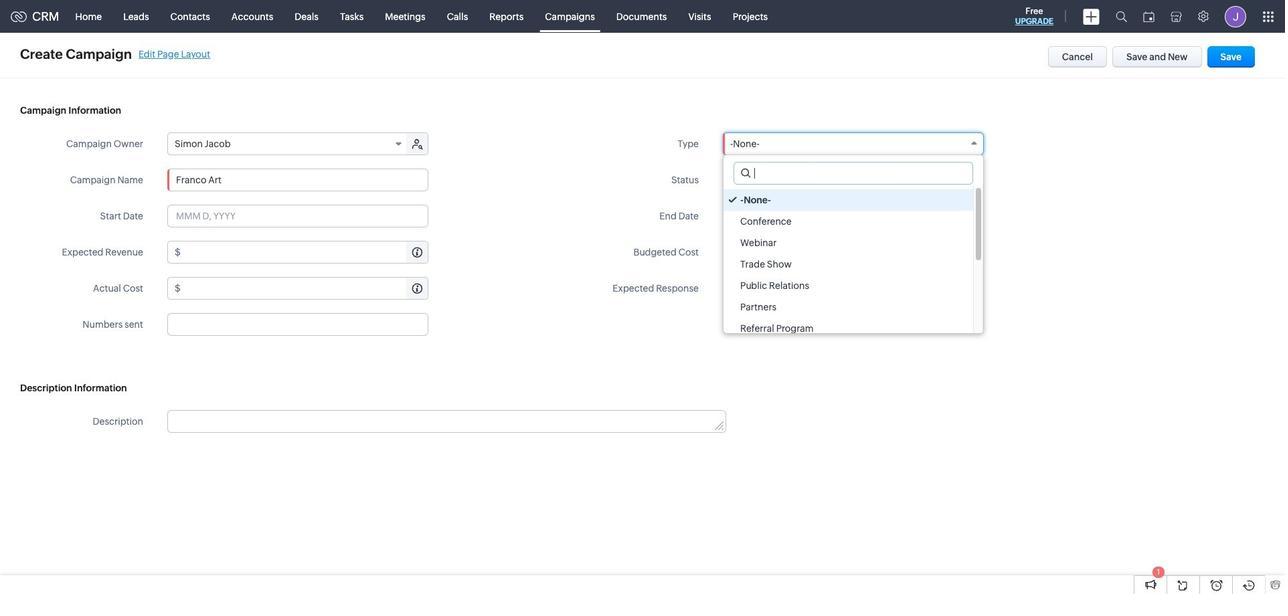 Task type: vqa. For each thing, say whether or not it's contained in the screenshot.
fourth option from the bottom of the page
yes



Task type: locate. For each thing, give the bounding box(es) containing it.
7 option from the top
[[724, 318, 974, 340]]

None text field
[[735, 163, 973, 184], [167, 169, 429, 192], [183, 242, 428, 263], [739, 242, 984, 263], [723, 277, 985, 300], [735, 163, 973, 184], [167, 169, 429, 192], [183, 242, 428, 263], [739, 242, 984, 263], [723, 277, 985, 300]]

5 option from the top
[[724, 275, 974, 297]]

1 option from the top
[[724, 190, 974, 211]]

1 horizontal spatial mmm d, yyyy text field
[[723, 205, 985, 228]]

list box
[[724, 186, 984, 340]]

6 option from the top
[[724, 297, 974, 318]]

MMM D, YYYY text field
[[167, 205, 429, 228], [723, 205, 985, 228]]

option
[[724, 190, 974, 211], [724, 211, 974, 232], [724, 232, 974, 254], [724, 254, 974, 275], [724, 275, 974, 297], [724, 297, 974, 318], [724, 318, 974, 340]]

0 horizontal spatial mmm d, yyyy text field
[[167, 205, 429, 228]]

2 mmm d, yyyy text field from the left
[[723, 205, 985, 228]]

None field
[[723, 133, 985, 155], [168, 133, 408, 155], [723, 133, 985, 155], [168, 133, 408, 155]]

None text field
[[183, 278, 428, 299], [167, 313, 429, 336], [168, 411, 726, 433], [183, 278, 428, 299], [167, 313, 429, 336], [168, 411, 726, 433]]

2 option from the top
[[724, 211, 974, 232]]

profile image
[[1226, 6, 1247, 27]]



Task type: describe. For each thing, give the bounding box(es) containing it.
search element
[[1108, 0, 1136, 33]]

create menu image
[[1084, 8, 1100, 24]]

3 option from the top
[[724, 232, 974, 254]]

search image
[[1116, 11, 1128, 22]]

create menu element
[[1076, 0, 1108, 32]]

logo image
[[11, 11, 27, 22]]

profile element
[[1218, 0, 1255, 32]]

4 option from the top
[[724, 254, 974, 275]]

1 mmm d, yyyy text field from the left
[[167, 205, 429, 228]]

calendar image
[[1144, 11, 1155, 22]]



